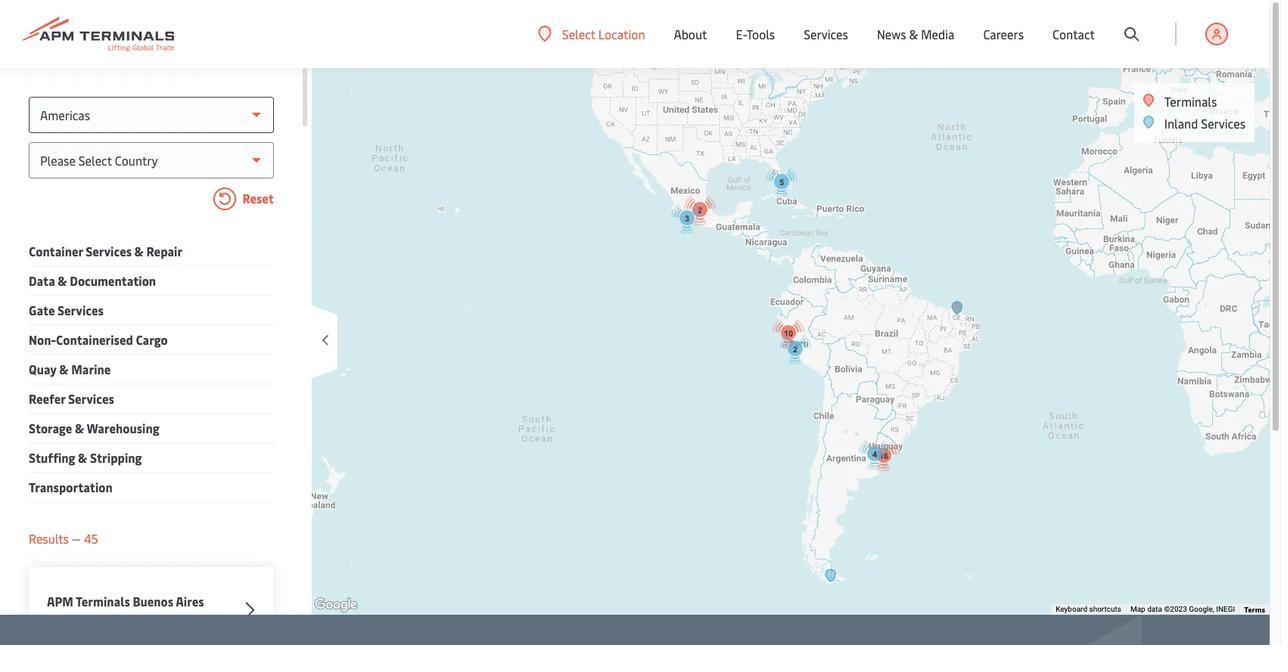 Task type: locate. For each thing, give the bounding box(es) containing it.
e-tools
[[736, 26, 775, 42]]

45
[[84, 531, 98, 547]]

& left repair
[[134, 243, 144, 260]]

2
[[698, 206, 703, 215], [793, 345, 798, 354]]

services right tools
[[804, 26, 849, 42]]

1 horizontal spatial terminals
[[1165, 93, 1218, 110]]

terminals
[[1165, 93, 1218, 110], [76, 593, 130, 610]]

warehousing
[[87, 420, 159, 437]]

data & documentation
[[29, 273, 156, 289]]

services up documentation
[[86, 243, 132, 260]]

&
[[910, 26, 918, 42], [134, 243, 144, 260], [58, 273, 67, 289], [59, 361, 69, 378], [75, 420, 84, 437], [78, 450, 87, 466]]

services inside container services & repair button
[[86, 243, 132, 260]]

terminals up inland
[[1165, 93, 1218, 110]]

stripping
[[90, 450, 142, 466]]

apm
[[47, 593, 73, 610]]

& for stripping
[[78, 450, 87, 466]]

services down data & documentation button at the top
[[58, 302, 104, 319]]

services
[[804, 26, 849, 42], [1202, 115, 1246, 132], [86, 243, 132, 260], [58, 302, 104, 319], [68, 391, 114, 407]]

& right news
[[910, 26, 918, 42]]

services inside reefer services button
[[68, 391, 114, 407]]

0 horizontal spatial terminals
[[76, 593, 130, 610]]

terms link
[[1245, 605, 1266, 615]]

& inside 'news & media' dropdown button
[[910, 26, 918, 42]]

containerised
[[56, 332, 133, 348]]

cargo
[[136, 332, 168, 348]]

3
[[685, 214, 690, 223]]

& right stuffing
[[78, 450, 87, 466]]

reefer
[[29, 391, 65, 407]]

& right quay
[[59, 361, 69, 378]]

& right data
[[58, 273, 67, 289]]

inland services
[[1165, 115, 1246, 132]]

google image
[[311, 596, 361, 615]]

storage
[[29, 420, 72, 437]]

services inside gate services "button"
[[58, 302, 104, 319]]

& inside the stuffing & stripping button
[[78, 450, 87, 466]]

tools
[[747, 26, 775, 42]]

news & media button
[[877, 0, 955, 68]]

location
[[599, 25, 645, 42]]

about button
[[674, 0, 707, 68]]

e-tools button
[[736, 0, 775, 68]]

news & media
[[877, 26, 955, 42]]

0 vertical spatial terminals
[[1165, 93, 1218, 110]]

aires
[[176, 593, 204, 610]]

repair
[[147, 243, 183, 260]]

1 vertical spatial terminals
[[76, 593, 130, 610]]

media
[[921, 26, 955, 42]]

inland
[[1165, 115, 1199, 132]]

©2023
[[1165, 606, 1188, 614]]

careers
[[984, 26, 1024, 42]]

& inside data & documentation button
[[58, 273, 67, 289]]

& right storage
[[75, 420, 84, 437]]

services down marine on the left bottom of page
[[68, 391, 114, 407]]

reset
[[240, 190, 274, 207]]

quay & marine
[[29, 361, 111, 378]]

transportation button
[[29, 478, 113, 498]]

marine
[[71, 361, 111, 378]]

1 vertical spatial 2
[[793, 345, 798, 354]]

4
[[873, 450, 877, 459]]

& inside storage & warehousing button
[[75, 420, 84, 437]]

transportation
[[29, 479, 113, 496]]

data
[[1148, 606, 1163, 614]]

services for inland services
[[1202, 115, 1246, 132]]

& inside quay & marine button
[[59, 361, 69, 378]]

news
[[877, 26, 907, 42]]

non-
[[29, 332, 56, 348]]

terms
[[1245, 605, 1266, 615]]

data
[[29, 273, 55, 289]]

select location button
[[538, 25, 645, 42]]

container
[[29, 243, 83, 260]]

5
[[780, 178, 784, 187]]

apm terminals buenos aires americas, argentina
[[47, 593, 204, 630]]

0 vertical spatial 2
[[698, 206, 703, 215]]

google,
[[1189, 606, 1215, 614]]

keyboard shortcuts
[[1056, 606, 1122, 614]]

documentation
[[70, 273, 156, 289]]

& for marine
[[59, 361, 69, 378]]

storage & warehousing
[[29, 420, 159, 437]]

& inside container services & repair button
[[134, 243, 144, 260]]

terminals up argentina
[[76, 593, 130, 610]]

stuffing & stripping
[[29, 450, 142, 466]]

0 horizontal spatial 2
[[698, 206, 703, 215]]

e-
[[736, 26, 747, 42]]

contact button
[[1053, 0, 1095, 68]]

2 right '3'
[[698, 206, 703, 215]]

gate
[[29, 302, 55, 319]]

2 down 10
[[793, 345, 798, 354]]

services right inland
[[1202, 115, 1246, 132]]



Task type: describe. For each thing, give the bounding box(es) containing it.
services button
[[804, 0, 849, 68]]

keyboard
[[1056, 606, 1088, 614]]

map data ©2023 google, inegi
[[1131, 606, 1236, 614]]

gate services button
[[29, 301, 104, 321]]

gate services
[[29, 302, 104, 319]]

—
[[72, 531, 81, 547]]

select
[[562, 25, 596, 42]]

keyboard shortcuts button
[[1056, 605, 1122, 616]]

& for media
[[910, 26, 918, 42]]

& for documentation
[[58, 273, 67, 289]]

container services & repair
[[29, 243, 183, 260]]

non-containerised cargo button
[[29, 330, 168, 350]]

& for warehousing
[[75, 420, 84, 437]]

americas,
[[47, 613, 100, 630]]

10
[[784, 329, 793, 338]]

storage & warehousing button
[[29, 419, 159, 439]]

buenos
[[133, 593, 173, 610]]

results — 45
[[29, 531, 98, 547]]

shortcuts
[[1090, 606, 1122, 614]]

about
[[674, 26, 707, 42]]

non-containerised cargo
[[29, 332, 168, 348]]

argentina
[[102, 613, 155, 630]]

select location
[[562, 25, 645, 42]]

results
[[29, 531, 69, 547]]

quay & marine button
[[29, 360, 111, 380]]

reefer services button
[[29, 389, 114, 410]]

reefer services
[[29, 391, 114, 407]]

1 horizontal spatial 2
[[793, 345, 798, 354]]

stuffing
[[29, 450, 75, 466]]

map region
[[158, 0, 1282, 646]]

reset button
[[29, 188, 274, 213]]

quay
[[29, 361, 57, 378]]

inegi
[[1217, 606, 1236, 614]]

data & documentation button
[[29, 271, 156, 291]]

16
[[880, 452, 889, 461]]

services for gate services
[[58, 302, 104, 319]]

map
[[1131, 606, 1146, 614]]

careers button
[[984, 0, 1024, 68]]

services for container services & repair
[[86, 243, 132, 260]]

stuffing & stripping button
[[29, 448, 142, 469]]

terminals inside apm terminals buenos aires americas, argentina
[[76, 593, 130, 610]]

services for reefer services
[[68, 391, 114, 407]]

contact
[[1053, 26, 1095, 42]]

container services & repair button
[[29, 241, 183, 262]]



Task type: vqa. For each thing, say whether or not it's contained in the screenshot.
Maersk,
no



